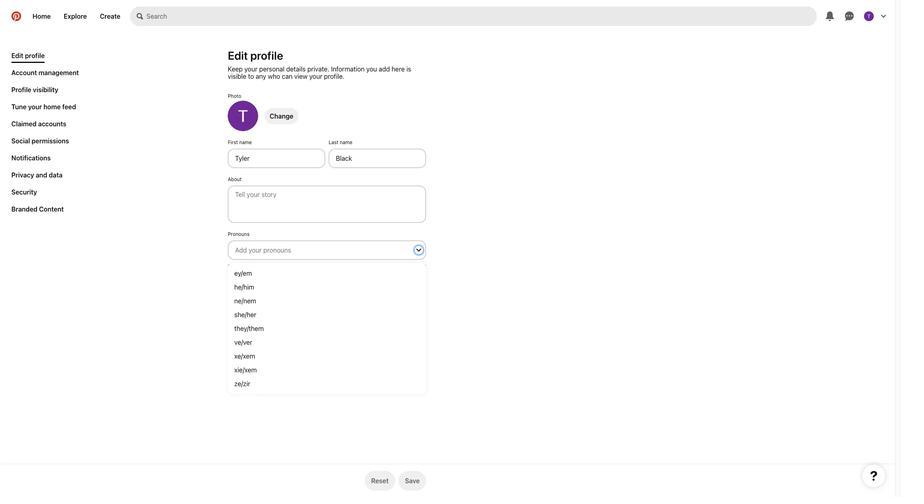 Task type: locate. For each thing, give the bounding box(es) containing it.
can right 'you'
[[255, 270, 263, 276]]

profile up personal
[[250, 49, 283, 62]]

profile for edit profile keep your personal details private. information you add here is visible to any who can view your profile.
[[250, 49, 283, 62]]

your right the tune
[[28, 103, 42, 111]]

edit inside list
[[11, 52, 23, 59]]

change
[[270, 112, 293, 120]]

of
[[275, 263, 280, 270]]

keep
[[228, 65, 243, 73]]

0 horizontal spatial name
[[239, 139, 252, 146]]

account management
[[11, 69, 79, 76]]

0 horizontal spatial edit
[[11, 52, 23, 59]]

profile inside edit profile keep your personal details private. information you add here is visible to any who can view your profile.
[[250, 49, 283, 62]]

can right who
[[282, 73, 293, 80]]

your inside list
[[28, 103, 42, 111]]

privacy and data
[[11, 172, 62, 179]]

change button
[[265, 108, 298, 124]]

0 vertical spatial can
[[282, 73, 293, 80]]

know
[[385, 263, 397, 270]]

profile inside list
[[25, 52, 45, 59]]

social
[[11, 137, 30, 145]]

profile left so
[[346, 263, 361, 270]]

home
[[43, 103, 61, 111]]

0 horizontal spatial profile
[[25, 52, 45, 59]]

ze/zir
[[234, 381, 250, 388]]

name right last
[[340, 139, 352, 146]]

reset button
[[365, 472, 395, 491]]

profile.
[[324, 73, 344, 80]]

About text field
[[228, 186, 426, 223]]

tune your home feed link
[[8, 100, 79, 114]]

notifications link
[[8, 151, 54, 165]]

any left time.
[[313, 270, 321, 276]]

list
[[8, 49, 82, 220]]

0 horizontal spatial any
[[256, 73, 266, 80]]

to left you.
[[228, 270, 232, 276]]

claimed
[[11, 120, 36, 128]]

view
[[294, 73, 308, 80]]

accounts
[[38, 120, 66, 128]]

create link
[[93, 7, 127, 26]]

name for first name
[[239, 139, 252, 146]]

name
[[239, 139, 252, 146], [340, 139, 352, 146]]

1 horizontal spatial any
[[313, 270, 321, 276]]

1 horizontal spatial can
[[282, 73, 293, 80]]

edit up account
[[11, 52, 23, 59]]

name right first
[[239, 139, 252, 146]]

profile
[[250, 49, 283, 62], [25, 52, 45, 59], [346, 263, 361, 270]]

others
[[369, 263, 384, 270]]

1 horizontal spatial edit
[[228, 49, 248, 62]]

refer
[[415, 263, 426, 270]]

your inside the 'choose up to 2 sets of pronouns to appear on your profile so others know how to refer to you. you can edit or remove these any time.'
[[335, 263, 345, 270]]

your
[[244, 65, 257, 73], [309, 73, 322, 80], [28, 103, 42, 111], [335, 263, 345, 270]]

time.
[[323, 270, 334, 276]]

she/her
[[234, 311, 256, 319]]

any
[[256, 73, 266, 80], [313, 270, 321, 276]]

security link
[[8, 185, 40, 199]]

tune your home feed
[[11, 103, 76, 111]]

up
[[247, 263, 252, 270]]

to left 2
[[254, 263, 258, 270]]

you
[[245, 270, 253, 276]]

your right on
[[335, 263, 345, 270]]

list box
[[228, 263, 426, 394]]

list box containing ey/em
[[228, 263, 426, 394]]

1 vertical spatial any
[[313, 270, 321, 276]]

1 horizontal spatial profile
[[250, 49, 283, 62]]

1 name from the left
[[239, 139, 252, 146]]

first name
[[228, 139, 252, 146]]

details
[[286, 65, 306, 73]]

2 name from the left
[[340, 139, 352, 146]]

social permissions link
[[8, 134, 72, 148]]

tyler image
[[228, 101, 258, 131]]

security
[[11, 189, 37, 196]]

0 vertical spatial any
[[256, 73, 266, 80]]

you.
[[234, 270, 244, 276]]

any left who
[[256, 73, 266, 80]]

home
[[33, 13, 51, 20]]

website
[[228, 284, 246, 290]]

0 horizontal spatial can
[[255, 270, 263, 276]]

username
[[228, 321, 251, 327]]

1 horizontal spatial name
[[340, 139, 352, 146]]

Last name text field
[[329, 149, 426, 168]]

xe/xem
[[234, 353, 255, 360]]

reset
[[371, 478, 389, 485]]

content
[[39, 206, 64, 213]]

2 horizontal spatial profile
[[346, 263, 361, 270]]

management
[[39, 69, 79, 76]]

Website url field
[[228, 293, 426, 313]]

can inside the 'choose up to 2 sets of pronouns to appear on your profile so others know how to refer to you. you can edit or remove these any time.'
[[255, 270, 263, 276]]

None field
[[225, 231, 429, 279]]

profile up the account management
[[25, 52, 45, 59]]

to right visible on the top left
[[248, 73, 254, 80]]

these
[[299, 270, 312, 276]]

choose up to 2 sets of pronouns to appear on your profile so others know how to refer to you. you can edit or remove these any time.
[[228, 263, 426, 276]]

1 vertical spatial can
[[255, 270, 263, 276]]

they/them
[[234, 325, 264, 333]]

edit inside edit profile keep your personal details private. information you add here is visible to any who can view your profile.
[[228, 49, 248, 62]]

profile
[[11, 86, 31, 94]]

edit up keep
[[228, 49, 248, 62]]

can
[[282, 73, 293, 80], [255, 270, 263, 276]]

can inside edit profile keep your personal details private. information you add here is visible to any who can view your profile.
[[282, 73, 293, 80]]

edit
[[228, 49, 248, 62], [11, 52, 23, 59]]



Task type: vqa. For each thing, say whether or not it's contained in the screenshot.
"South" in First Friday Celebrating the South Asian community
no



Task type: describe. For each thing, give the bounding box(es) containing it.
information
[[331, 65, 365, 73]]

is
[[406, 65, 411, 73]]

how
[[398, 263, 408, 270]]

social permissions
[[11, 137, 69, 145]]

personal
[[259, 65, 285, 73]]

ey/em
[[234, 270, 252, 277]]

remove
[[281, 270, 298, 276]]

Username text field
[[228, 330, 426, 350]]

he/him
[[234, 284, 254, 291]]

any inside edit profile keep your personal details private. information you add here is visible to any who can view your profile.
[[256, 73, 266, 80]]

appear
[[310, 263, 326, 270]]

profile visibility
[[11, 86, 58, 94]]

tune
[[11, 103, 27, 111]]

edit profile keep your personal details private. information you add here is visible to any who can view your profile.
[[228, 49, 411, 80]]

last
[[329, 139, 338, 146]]

add
[[379, 65, 390, 73]]

your right view
[[309, 73, 322, 80]]

name for last name
[[340, 139, 352, 146]]

any inside the 'choose up to 2 sets of pronouns to appear on your profile so others know how to refer to you. you can edit or remove these any time.'
[[313, 270, 321, 276]]

list containing edit profile
[[8, 49, 82, 220]]

your right keep
[[244, 65, 257, 73]]

explore
[[64, 13, 87, 20]]

and
[[36, 172, 47, 179]]

data
[[49, 172, 62, 179]]

edit for edit profile keep your personal details private. information you add here is visible to any who can view your profile.
[[228, 49, 248, 62]]

you
[[366, 65, 377, 73]]

pronouns
[[228, 231, 250, 237]]

privacy and data link
[[8, 168, 66, 182]]

first
[[228, 139, 238, 146]]

here
[[392, 65, 405, 73]]

ve/ver
[[234, 339, 252, 346]]

or
[[275, 270, 279, 276]]

notifications
[[11, 155, 51, 162]]

privacy
[[11, 172, 34, 179]]

photo
[[228, 93, 241, 99]]

account
[[11, 69, 37, 76]]

branded content link
[[8, 202, 67, 216]]

to inside edit profile keep your personal details private. information you add here is visible to any who can view your profile.
[[248, 73, 254, 80]]

none field containing pronouns
[[225, 231, 429, 279]]

First name text field
[[228, 149, 325, 168]]

profile inside the 'choose up to 2 sets of pronouns to appear on your profile so others know how to refer to you. you can edit or remove these any time.'
[[346, 263, 361, 270]]

visibility
[[33, 86, 58, 94]]

tyler black image
[[864, 11, 874, 21]]

edit
[[264, 270, 273, 276]]

www.pinterest.com/blacklashes1000
[[228, 353, 312, 359]]

create
[[100, 13, 120, 20]]

choose
[[228, 263, 245, 270]]

who
[[268, 73, 280, 80]]

2
[[260, 263, 263, 270]]

search icon image
[[137, 13, 143, 20]]

profile visibility link
[[8, 83, 62, 97]]

Search text field
[[146, 7, 817, 26]]

about
[[228, 176, 242, 183]]

claimed accounts link
[[8, 117, 70, 131]]

on
[[328, 263, 333, 270]]

save
[[405, 478, 420, 485]]

ne/nem
[[234, 298, 256, 305]]

account management link
[[8, 66, 82, 80]]

claimed accounts
[[11, 120, 66, 128]]

visible
[[228, 73, 246, 80]]

to left 'appear'
[[304, 263, 309, 270]]

edit profile
[[11, 52, 45, 59]]

private.
[[307, 65, 329, 73]]

feed
[[62, 103, 76, 111]]

xie/xem
[[234, 367, 257, 374]]

Pronouns text field
[[235, 245, 409, 256]]

explore link
[[57, 7, 93, 26]]

sets
[[264, 263, 274, 270]]

profile for edit profile
[[25, 52, 45, 59]]

edit profile link
[[8, 49, 48, 63]]

so
[[362, 263, 368, 270]]

to right how
[[409, 263, 414, 270]]

save button
[[398, 472, 426, 491]]

pronouns
[[281, 263, 303, 270]]

home link
[[26, 7, 57, 26]]

edit for edit profile
[[11, 52, 23, 59]]

branded
[[11, 206, 37, 213]]

last name
[[329, 139, 352, 146]]

branded content
[[11, 206, 64, 213]]

permissions
[[32, 137, 69, 145]]



